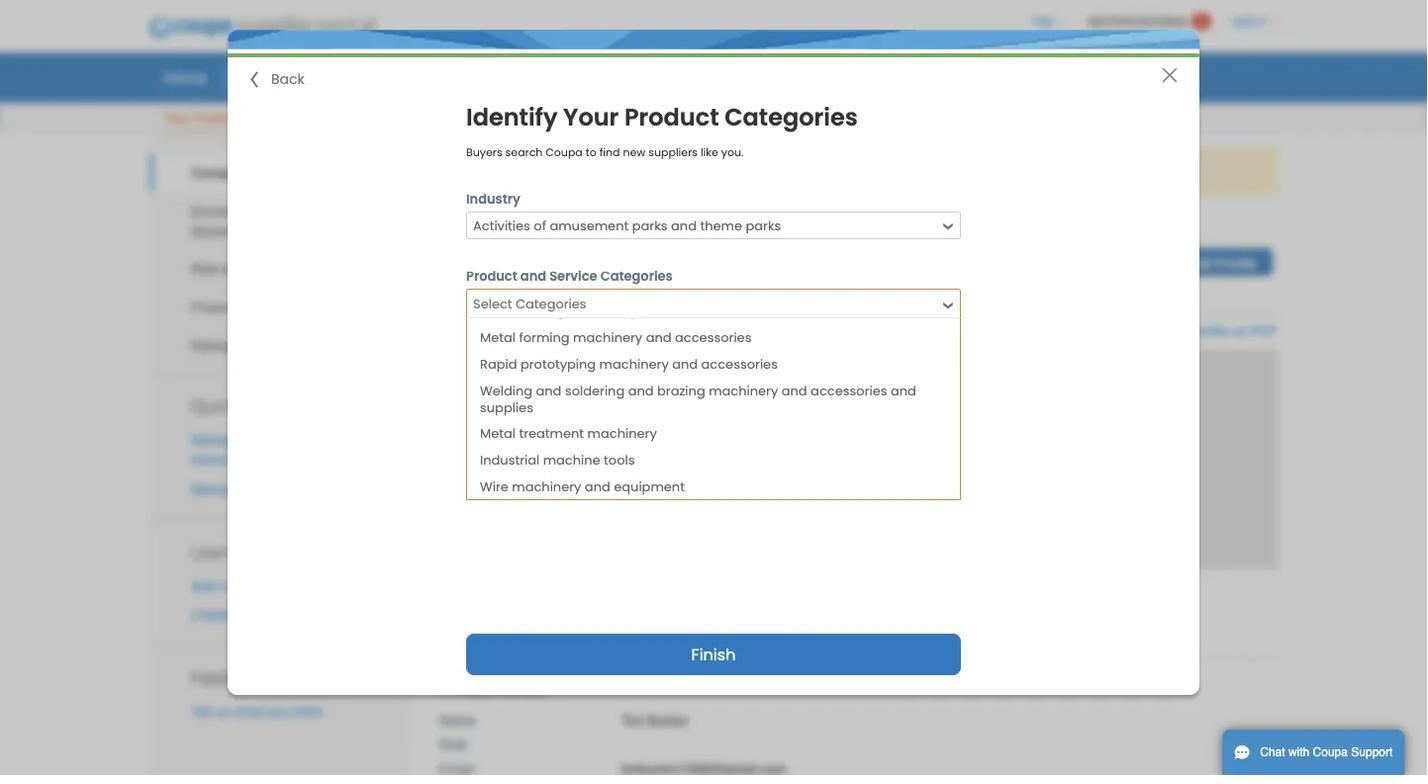 Task type: locate. For each thing, give the bounding box(es) containing it.
0 horizontal spatial tim
[[539, 241, 584, 272]]

1 horizontal spatial tim
[[621, 713, 644, 729]]

product up select
[[466, 267, 517, 285]]

tim burton enterprises banner
[[432, 218, 1298, 659]]

1 vertical spatial coupa
[[763, 164, 804, 180]]

1 primary from the top
[[439, 620, 491, 636]]

copy profile url
[[964, 323, 1069, 339]]

& right "ratings"
[[242, 338, 251, 354]]

tim inside banner
[[539, 241, 584, 272]]

items
[[972, 164, 1005, 180]]

0 horizontal spatial categories
[[600, 267, 673, 285]]

1 vertical spatial profile
[[1000, 323, 1038, 339]]

manage for manage legal entities
[[191, 481, 241, 497]]

your
[[563, 164, 590, 180], [1023, 164, 1050, 180]]

think
[[293, 704, 323, 720]]

machinery down machine
[[512, 478, 581, 496]]

2 vertical spatial &
[[242, 338, 251, 354]]

manage up information
[[191, 433, 241, 448]]

identify your product categories dialog
[[228, 30, 1199, 696]]

primary left address
[[439, 620, 491, 636]]

0 vertical spatial primary
[[439, 620, 491, 636]]

burton down finish button
[[647, 713, 688, 729]]

governance
[[191, 223, 266, 239]]

back
[[271, 70, 305, 89]]

to left get
[[635, 164, 647, 180]]

profile right edit
[[1217, 256, 1257, 270]]

1 vertical spatial categories
[[600, 267, 673, 285]]

1 vertical spatial burton
[[647, 713, 688, 729]]

chat with coupa support button
[[1222, 730, 1405, 776]]

profile right discoverable
[[330, 607, 367, 623]]

you inside dialog
[[665, 323, 685, 338]]

a
[[236, 607, 244, 623]]

chat with coupa support
[[1260, 746, 1393, 760]]

coupa inside chat with coupa support button
[[1313, 746, 1348, 760]]

&
[[270, 223, 280, 239], [222, 261, 231, 277], [242, 338, 251, 354]]

buyers
[[466, 145, 502, 160]]

identify
[[466, 101, 558, 134]]

are
[[880, 164, 900, 180]]

metal
[[480, 302, 516, 320], [480, 329, 516, 346], [480, 425, 516, 443]]

financial performance
[[191, 300, 330, 316]]

2 your from the left
[[1023, 164, 1050, 180]]

social,
[[287, 203, 329, 219]]

1 vertical spatial you
[[267, 704, 290, 720]]

0 vertical spatial coupa
[[546, 145, 583, 160]]

0 horizontal spatial profile
[[330, 607, 367, 623]]

profile left as
[[1188, 323, 1228, 339]]

0 vertical spatial &
[[270, 223, 280, 239]]

us
[[216, 704, 230, 720]]

machinery
[[568, 302, 637, 320], [573, 329, 642, 346], [599, 355, 669, 373], [709, 382, 778, 400], [587, 425, 657, 443], [512, 478, 581, 496]]

Product and Service Categories text field
[[468, 291, 935, 317]]

categories
[[725, 101, 858, 134], [600, 267, 673, 285]]

ratings & references link
[[149, 327, 409, 365]]

primary for primary contact
[[439, 682, 491, 698]]

coupa inside identify your product categories dialog
[[546, 145, 583, 160]]

discoverable
[[248, 607, 326, 623]]

1 horizontal spatial profile
[[593, 164, 631, 180]]

coupa for buyers
[[546, 145, 583, 160]]

profile inside button
[[1188, 323, 1228, 339]]

1 horizontal spatial you
[[665, 323, 685, 338]]

profile down home link
[[194, 111, 230, 126]]

machinery up the 'select the top 10 unspsc categories you serve.'
[[568, 302, 637, 320]]

1 horizontal spatial product
[[624, 101, 719, 134]]

0 vertical spatial burton
[[592, 241, 673, 272]]

enterprises
[[681, 241, 821, 272]]

profile up social,
[[258, 165, 301, 181]]

profile
[[236, 67, 281, 87], [194, 111, 230, 126], [258, 165, 301, 181], [960, 226, 1000, 241], [1217, 256, 1257, 270], [1188, 323, 1228, 339]]

welding and soldering and brazing machinery and accessories and supplies option
[[467, 378, 960, 421]]

identify your product categories
[[466, 101, 858, 134]]

0 horizontal spatial your
[[563, 164, 590, 180]]

to
[[586, 145, 597, 160], [635, 164, 647, 180]]

create
[[191, 607, 233, 623]]

& right the risk
[[222, 261, 231, 277]]

select the top 10 unspsc categories you serve.
[[466, 323, 719, 338]]

0 horizontal spatial to
[[586, 145, 597, 160]]

customers
[[255, 578, 319, 594]]

categories up categories
[[600, 267, 673, 285]]

add more customers
[[191, 578, 319, 594]]

you right what
[[267, 704, 290, 720]]

wire
[[480, 478, 508, 496]]

you left serve.
[[665, 323, 685, 338]]

profile for edit profile
[[1217, 256, 1257, 270]]

primary up "name" on the left
[[439, 682, 491, 698]]

burton inside banner
[[592, 241, 673, 272]]

you inside button
[[267, 704, 290, 720]]

company
[[191, 165, 254, 181]]

1 horizontal spatial categories
[[725, 101, 858, 134]]

url
[[1042, 323, 1069, 339]]

coupa up complete
[[546, 145, 583, 160]]

Industry text field
[[468, 213, 935, 239]]

2 horizontal spatial coupa
[[1313, 746, 1348, 760]]

0 horizontal spatial your
[[164, 111, 190, 126]]

0 vertical spatial categories
[[725, 101, 858, 134]]

profile down find
[[593, 164, 631, 180]]

new
[[623, 145, 646, 160]]

0 vertical spatial manage
[[191, 433, 241, 448]]

for
[[952, 164, 968, 180]]

1 horizontal spatial to
[[635, 164, 647, 180]]

1 vertical spatial &
[[222, 261, 231, 277]]

coupa for chat
[[1313, 746, 1348, 760]]

tim
[[539, 241, 584, 272], [621, 713, 644, 729]]

coupa right the with
[[1313, 746, 1348, 760]]

2 vertical spatial metal
[[480, 425, 516, 443]]

2 vertical spatial coupa
[[1313, 746, 1348, 760]]

0 vertical spatial profile
[[593, 164, 631, 180]]

1 horizontal spatial your
[[563, 101, 619, 134]]

0 horizontal spatial product
[[466, 267, 517, 285]]

supplies
[[480, 399, 533, 416]]

metal up the
[[480, 302, 516, 320]]

progress bar
[[228, 53, 1199, 57]]

metal down supplies
[[480, 425, 516, 443]]

cutting
[[519, 302, 565, 320]]

serve.
[[688, 323, 719, 338]]

manage for manage payment information
[[191, 433, 241, 448]]

0 vertical spatial tim
[[539, 241, 584, 272]]

name
[[439, 713, 476, 729]]

coupa inside complete your profile to get discovered by coupa buyers that are looking for items in your category. alert
[[763, 164, 804, 180]]

& left diversity
[[270, 223, 280, 239]]

2 primary from the top
[[439, 682, 491, 698]]

discovered
[[674, 164, 741, 180]]

learning center
[[191, 540, 316, 564]]

0 horizontal spatial coupa
[[546, 145, 583, 160]]

tools
[[604, 452, 635, 470]]

tell
[[191, 704, 212, 720]]

0 vertical spatial you
[[665, 323, 685, 338]]

1 horizontal spatial &
[[242, 338, 251, 354]]

machinery up tools
[[587, 425, 657, 443]]

metal cutting machinery and accessories metal forming machinery and accessories rapid prototyping machinery and accessories welding and soldering and brazing machinery and accessories and supplies metal treatment machinery industrial machine tools wire machinery and equipment
[[480, 302, 916, 496]]

address
[[494, 620, 549, 636]]

top
[[523, 323, 541, 338]]

categories up complete your profile to get discovered by coupa buyers that are looking for items in your category.
[[725, 101, 858, 134]]

manage inside manage payment information
[[191, 433, 241, 448]]

to left find
[[586, 145, 597, 160]]

primary address
[[439, 620, 549, 636]]

background image
[[439, 349, 1278, 570]]

as
[[1231, 323, 1246, 339]]

your down buyers search coupa to find new suppliers like you.
[[563, 164, 590, 180]]

you
[[665, 323, 685, 338], [267, 704, 290, 720]]

1 vertical spatial to
[[635, 164, 647, 180]]

metal treatment machinery option
[[467, 421, 960, 448]]

profile left progress
[[960, 226, 1000, 241]]

0 horizontal spatial you
[[267, 704, 290, 720]]

1 vertical spatial metal
[[480, 329, 516, 346]]

environmental,
[[191, 203, 283, 219]]

profile left url
[[1000, 323, 1038, 339]]

primary for primary address
[[439, 620, 491, 636]]

1 manage from the top
[[191, 433, 241, 448]]

pdf
[[1250, 323, 1278, 339]]

0 vertical spatial to
[[586, 145, 597, 160]]

contact
[[494, 682, 546, 698]]

suppliers
[[648, 145, 698, 160]]

coupa right by
[[763, 164, 804, 180]]

3 metal from the top
[[480, 425, 516, 443]]

metal up the rapid
[[480, 329, 516, 346]]

2 horizontal spatial profile
[[1000, 323, 1038, 339]]

create a discoverable profile link
[[191, 607, 367, 623]]

treatment
[[519, 425, 584, 443]]

you.
[[721, 145, 744, 160]]

performance
[[250, 300, 330, 316]]

to inside alert
[[635, 164, 647, 180]]

close image
[[1162, 67, 1178, 83]]

brazing
[[657, 382, 705, 400]]

your profile link
[[163, 106, 231, 132]]

welding
[[480, 382, 532, 400]]

get
[[650, 164, 670, 180]]

manage
[[191, 433, 241, 448], [191, 481, 241, 497]]

tim burton enterprises image
[[439, 218, 518, 299]]

primary inside tim burton enterprises banner
[[439, 620, 491, 636]]

burton up categories
[[592, 241, 673, 272]]

0 vertical spatial metal
[[480, 302, 516, 320]]

manage down information
[[191, 481, 241, 497]]

to inside identify your product categories dialog
[[586, 145, 597, 160]]

1 vertical spatial tim
[[621, 713, 644, 729]]

profile inside the copy profile url button
[[1000, 323, 1038, 339]]

the
[[502, 323, 520, 338]]

burton for tim burton
[[647, 713, 688, 729]]

1 horizontal spatial coupa
[[763, 164, 804, 180]]

search
[[505, 145, 543, 160]]

financial
[[191, 300, 246, 316]]

1 metal from the top
[[480, 302, 516, 320]]

1 vertical spatial primary
[[439, 682, 491, 698]]

0 horizontal spatial &
[[222, 261, 231, 277]]

2 horizontal spatial &
[[270, 223, 280, 239]]

product up suppliers
[[624, 101, 719, 134]]

your right the "in"
[[1023, 164, 1050, 180]]

1 vertical spatial product
[[466, 267, 517, 285]]

by
[[744, 164, 759, 180]]

1 vertical spatial manage
[[191, 481, 241, 497]]

coupa supplier portal image
[[135, 3, 390, 52]]

2 manage from the top
[[191, 481, 241, 497]]

financial performance link
[[149, 288, 409, 327]]

machinery down categories
[[599, 355, 669, 373]]

product and service categories list box
[[466, 298, 961, 501]]

your up buyers search coupa to find new suppliers like you.
[[563, 101, 619, 134]]

profile inside complete your profile to get discovered by coupa buyers that are looking for items in your category. alert
[[593, 164, 631, 180]]

1 horizontal spatial your
[[1023, 164, 1050, 180]]

risk & compliance
[[191, 261, 308, 277]]

your down home link
[[164, 111, 190, 126]]

accessories
[[670, 302, 746, 320], [675, 329, 752, 346], [701, 355, 778, 373], [811, 382, 887, 400]]

compliance
[[235, 261, 308, 277]]

primary
[[439, 620, 491, 636], [439, 682, 491, 698]]



Task type: vqa. For each thing, say whether or not it's contained in the screenshot.
Quick Links
yes



Task type: describe. For each thing, give the bounding box(es) containing it.
links
[[239, 394, 279, 418]]

& for references
[[242, 338, 251, 354]]

equipment
[[614, 478, 685, 496]]

select
[[466, 323, 499, 338]]

rapid
[[480, 355, 517, 373]]

find
[[599, 145, 620, 160]]

tim burton enterprises
[[539, 241, 821, 272]]

industrial machine tools option
[[467, 448, 960, 475]]

create a discoverable profile
[[191, 607, 367, 623]]

rapid prototyping machinery and accessories option
[[467, 351, 960, 378]]

feedback
[[191, 666, 265, 690]]

profile for download profile as pdf
[[1188, 323, 1228, 339]]

tim burton
[[621, 713, 688, 729]]

tell us what you think button
[[191, 702, 323, 722]]

& for compliance
[[222, 261, 231, 277]]

edit
[[1189, 256, 1214, 270]]

categories for product and service categories
[[600, 267, 673, 285]]

copy
[[964, 323, 996, 339]]

2 vertical spatial profile
[[330, 607, 367, 623]]

support
[[1351, 746, 1393, 760]]

setup link
[[1139, 62, 1204, 92]]

with
[[1288, 746, 1310, 760]]

machinery down rapid prototyping machinery and accessories option
[[709, 382, 778, 400]]

manage legal entities
[[191, 481, 322, 497]]

burton for tim burton enterprises
[[592, 241, 673, 272]]

looking
[[904, 164, 948, 180]]

wire machinery and equipment option
[[467, 475, 960, 501]]

home link
[[151, 62, 219, 92]]

learning
[[191, 540, 259, 564]]

forming
[[519, 329, 570, 346]]

add
[[191, 578, 216, 594]]

profile for company profile
[[258, 165, 301, 181]]

buyers search coupa to find new suppliers like you.
[[466, 145, 744, 160]]

to for get
[[635, 164, 647, 180]]

complete your profile to get discovered by coupa buyers that are looking for items in your category. alert
[[439, 147, 1278, 197]]

machinery up soldering
[[573, 329, 642, 346]]

payment
[[245, 433, 298, 448]]

information
[[191, 452, 260, 468]]

edit profile
[[1189, 256, 1257, 270]]

profile progress
[[960, 226, 1059, 241]]

buyers
[[808, 164, 849, 180]]

categories for identify your product categories
[[725, 101, 858, 134]]

download
[[1123, 323, 1184, 339]]

ratings
[[191, 338, 238, 354]]

in
[[1009, 164, 1019, 180]]

1 your from the left
[[563, 164, 590, 180]]

metal cutting machinery and accessories option
[[467, 298, 960, 325]]

primary contact
[[439, 682, 546, 698]]

& inside environmental, social, governance & diversity
[[270, 223, 280, 239]]

diversity
[[283, 223, 337, 239]]

to for find
[[586, 145, 597, 160]]

risk
[[191, 261, 218, 277]]

company profile link
[[149, 154, 409, 192]]

quick
[[191, 394, 235, 418]]

product and service categories
[[466, 267, 673, 285]]

more
[[220, 578, 251, 594]]

back button
[[251, 69, 305, 90]]

legal
[[245, 481, 274, 497]]

machine
[[543, 452, 600, 470]]

manage payment information link
[[191, 433, 298, 468]]

industry
[[466, 190, 520, 208]]

10
[[544, 323, 555, 338]]

progress
[[1003, 226, 1059, 241]]

like
[[701, 145, 718, 160]]

your inside your profile link
[[164, 111, 190, 126]]

tim for tim burton enterprises
[[539, 241, 584, 272]]

unspsc
[[558, 323, 600, 338]]

service
[[549, 267, 597, 285]]

0 vertical spatial product
[[624, 101, 719, 134]]

center
[[263, 540, 316, 564]]

profile down coupa supplier portal image
[[236, 67, 281, 87]]

profile for your profile
[[194, 111, 230, 126]]

that
[[853, 164, 876, 180]]

risk & compliance link
[[149, 250, 409, 288]]

add more customers link
[[191, 578, 319, 594]]

entities
[[278, 481, 322, 497]]

company profile
[[191, 165, 301, 181]]

your inside identify your product categories dialog
[[563, 101, 619, 134]]

metal forming machinery and accessories option
[[467, 325, 960, 351]]

tell us what you think
[[191, 704, 323, 720]]

complete
[[499, 164, 559, 180]]

2 metal from the top
[[480, 329, 516, 346]]

profile link
[[223, 62, 294, 92]]

complete your profile to get discovered by coupa buyers that are looking for items in your category.
[[499, 164, 1110, 180]]

environmental, social, governance & diversity
[[191, 203, 337, 239]]

finish
[[691, 644, 736, 666]]

role
[[439, 737, 467, 753]]

tim for tim burton
[[621, 713, 644, 729]]

home
[[164, 67, 206, 87]]

what
[[234, 704, 263, 720]]

industrial
[[480, 452, 540, 470]]

references
[[255, 338, 326, 354]]



